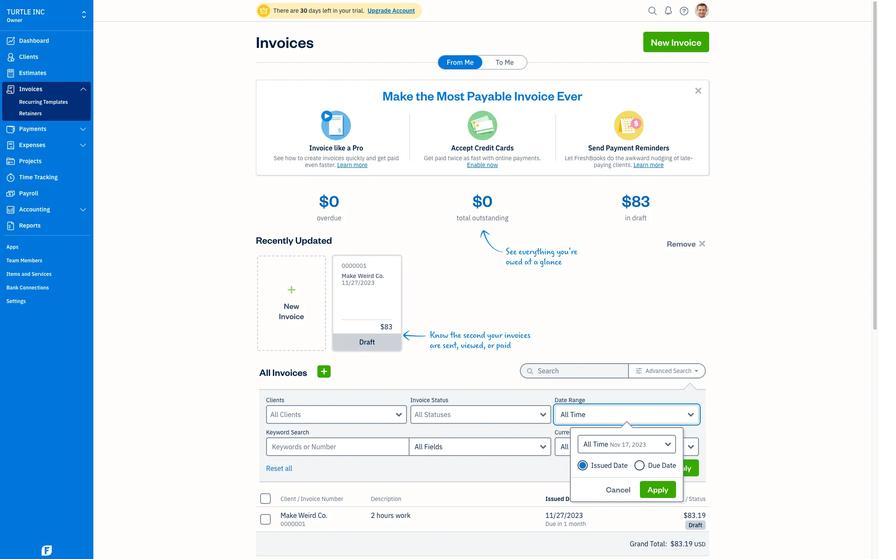 Task type: vqa. For each thing, say whether or not it's contained in the screenshot.
is
no



Task type: describe. For each thing, give the bounding box(es) containing it.
create
[[304, 155, 321, 162]]

apply button for the topmost cancel button
[[663, 460, 699, 477]]

11/27/2023 due in 1 month
[[546, 512, 586, 528]]

All Statuses search field
[[415, 410, 540, 420]]

recurring
[[19, 99, 42, 105]]

apps
[[6, 244, 18, 250]]

and inside the main element
[[22, 271, 30, 278]]

1
[[564, 521, 567, 528]]

turtle
[[7, 8, 31, 16]]

month
[[569, 521, 586, 528]]

late-
[[681, 155, 693, 162]]

team members
[[6, 258, 42, 264]]

and inside the see how to create invoices quickly and get paid even faster.
[[366, 155, 376, 162]]

you're
[[557, 247, 578, 257]]

$83.19 draft
[[684, 512, 706, 530]]

apps link
[[2, 241, 91, 253]]

11/27/2023 inside 11/27/2023 due in 1 month
[[546, 512, 583, 520]]

cards
[[496, 144, 514, 152]]

co. inside 0000001 make weird co. 11/27/2023
[[376, 273, 384, 280]]

time tracking link
[[2, 170, 91, 186]]

1 vertical spatial new invoice
[[279, 301, 304, 321]]

time for all time nov 17, 2023
[[593, 441, 608, 449]]

do
[[607, 155, 614, 162]]

go to help image
[[677, 4, 691, 17]]

a inside see everything you're owed at a glance
[[534, 258, 538, 267]]

all for all invoices
[[259, 367, 271, 378]]

fast
[[471, 155, 481, 162]]

0 horizontal spatial status
[[431, 397, 449, 405]]

keyword
[[266, 429, 289, 437]]

payroll link
[[2, 186, 91, 202]]

from me link
[[438, 56, 482, 69]]

me for to me
[[505, 58, 514, 67]]

dashboard image
[[6, 37, 16, 45]]

in inside $83 in draft
[[625, 214, 631, 222]]

tracking
[[34, 174, 58, 181]]

1 vertical spatial status
[[689, 496, 706, 503]]

0 horizontal spatial due date
[[588, 496, 612, 503]]

search for keyword search
[[291, 429, 309, 437]]

due inside 11/27/2023 due in 1 month
[[546, 521, 556, 528]]

report image
[[6, 222, 16, 230]]

0 horizontal spatial draft
[[359, 338, 375, 347]]

see how to create invoices quickly and get paid even faster.
[[274, 155, 399, 169]]

issued inside invoice date option group
[[591, 462, 612, 470]]

team members link
[[2, 254, 91, 267]]

the for know the second your invoices are sent, viewed, or paid
[[450, 331, 461, 341]]

outstanding
[[472, 214, 509, 222]]

payment image
[[6, 125, 16, 134]]

pro
[[353, 144, 363, 152]]

$0 for $0 total outstanding
[[473, 191, 493, 211]]

0 vertical spatial new invoice
[[651, 36, 702, 48]]

bank connections
[[6, 285, 49, 291]]

date down all currencies dropdown button
[[614, 462, 628, 470]]

amount
[[663, 496, 684, 503]]

trial.
[[352, 7, 365, 14]]

learn more for a
[[337, 161, 368, 169]]

main element
[[0, 0, 115, 560]]

overdue
[[317, 214, 342, 222]]

date right issued date link
[[600, 496, 612, 503]]

get
[[424, 155, 434, 162]]

1 horizontal spatial clients
[[266, 397, 285, 405]]

0 vertical spatial $83.19
[[684, 512, 706, 520]]

estimates link
[[2, 66, 91, 81]]

learn for a
[[337, 161, 352, 169]]

close image
[[694, 86, 703, 96]]

invoice like a pro image
[[321, 111, 351, 141]]

$83 for $83
[[380, 323, 393, 332]]

recurring templates link
[[4, 97, 89, 107]]

make inside 0000001 make weird co. 11/27/2023
[[342, 273, 356, 280]]

like
[[334, 144, 346, 152]]

settings image
[[636, 368, 643, 375]]

even
[[305, 161, 318, 169]]

0 vertical spatial cancel button
[[621, 460, 661, 477]]

retainers link
[[4, 109, 89, 119]]

search for advanced search
[[673, 368, 692, 375]]

0000001 inside 0000001 make weird co. 11/27/2023
[[342, 262, 367, 270]]

account
[[392, 7, 415, 14]]

1 horizontal spatial due
[[588, 496, 599, 503]]

crown image
[[259, 6, 268, 15]]

range
[[569, 397, 585, 405]]

Keyword Search text field
[[266, 438, 409, 457]]

items and services link
[[2, 268, 91, 281]]

paid inside the see how to create invoices quickly and get paid even faster.
[[387, 155, 399, 162]]

know the second your invoices are sent, viewed, or paid
[[430, 331, 531, 351]]

30
[[300, 7, 307, 14]]

0 horizontal spatial a
[[347, 144, 351, 152]]

as
[[464, 155, 470, 162]]

1 vertical spatial issued date
[[546, 496, 579, 503]]

weird inside make weird co. 0000001
[[299, 512, 316, 520]]

2 hours work link
[[361, 507, 542, 533]]

usd
[[694, 541, 706, 549]]

recently
[[256, 234, 293, 246]]

0 vertical spatial new
[[651, 36, 670, 48]]

remove button
[[665, 237, 709, 251]]

total
[[457, 214, 471, 222]]

chevron large down image for payments
[[79, 126, 87, 133]]

due date inside invoice date option group
[[648, 462, 676, 470]]

twice
[[448, 155, 462, 162]]

reports link
[[2, 219, 91, 234]]

retainers
[[19, 110, 42, 117]]

clients.
[[613, 161, 632, 169]]

Search text field
[[538, 365, 614, 378]]

draft inside $83.19 draft
[[689, 522, 703, 530]]

new invoice link for invoices
[[643, 32, 709, 52]]

apply for cancel button to the bottom apply "button"
[[648, 485, 669, 495]]

0 horizontal spatial in
[[333, 7, 338, 14]]

to me
[[496, 58, 514, 67]]

learn for reminders
[[634, 161, 649, 169]]

chevron large down image for invoices
[[79, 86, 87, 93]]

all fields
[[415, 443, 443, 452]]

all for all currencies
[[561, 443, 569, 452]]

all for all time nov 17, 2023
[[584, 441, 592, 449]]

0 vertical spatial invoices
[[256, 32, 314, 52]]

make for make the most payable invoice ever
[[383, 87, 413, 104]]

invoices for paid
[[505, 331, 531, 341]]

weird inside 0000001 make weird co. 11/27/2023
[[358, 273, 374, 280]]

work
[[396, 512, 411, 520]]

$0 for $0 overdue
[[319, 191, 339, 211]]

are inside know the second your invoices are sent, viewed, or paid
[[430, 341, 441, 351]]

at
[[525, 258, 532, 267]]

date range
[[555, 397, 585, 405]]

times image
[[697, 239, 707, 249]]

amount link
[[663, 496, 686, 503]]

all currencies button
[[555, 438, 699, 457]]

dashboard link
[[2, 34, 91, 49]]

your inside know the second your invoices are sent, viewed, or paid
[[487, 331, 503, 341]]

services
[[32, 271, 52, 278]]

currency
[[555, 429, 579, 437]]

bank connections link
[[2, 281, 91, 294]]

clients link
[[2, 50, 91, 65]]

0 horizontal spatial issued
[[546, 496, 564, 503]]

1 horizontal spatial caretdown image
[[695, 368, 698, 375]]

2 hours work
[[371, 512, 411, 520]]

cancel for the topmost cancel button
[[629, 464, 654, 473]]

2 / from the left
[[585, 496, 587, 503]]

/ for client
[[298, 496, 300, 503]]

chevron large down image
[[79, 207, 87, 214]]

nudging
[[651, 155, 672, 162]]

0000001 inside make weird co. 0000001
[[281, 521, 306, 528]]

glance
[[540, 258, 562, 267]]

advanced
[[646, 368, 672, 375]]

2 vertical spatial invoices
[[272, 367, 307, 378]]

date up 11/27/2023 due in 1 month
[[566, 496, 579, 503]]

see everything you're owed at a glance
[[506, 247, 578, 267]]

let freshbooks do the awkward nudging of late- paying clients.
[[565, 155, 693, 169]]

send
[[588, 144, 604, 152]]



Task type: locate. For each thing, give the bounding box(es) containing it.
new invoice down go to help image
[[651, 36, 702, 48]]

17,
[[622, 441, 631, 449]]

in inside 11/27/2023 due in 1 month
[[558, 521, 562, 528]]

0 horizontal spatial and
[[22, 271, 30, 278]]

0 horizontal spatial are
[[290, 7, 299, 14]]

all invoices
[[259, 367, 307, 378]]

settings link
[[2, 295, 91, 308]]

items
[[6, 271, 20, 278]]

due inside invoice date option group
[[648, 462, 660, 470]]

clients up estimates at the left
[[19, 53, 38, 61]]

2 horizontal spatial time
[[593, 441, 608, 449]]

0 vertical spatial $83
[[622, 191, 650, 211]]

2 vertical spatial draft
[[689, 522, 703, 530]]

freshbooks image
[[40, 546, 53, 557]]

issued date
[[591, 462, 628, 470], [546, 496, 579, 503]]

0 horizontal spatial more
[[354, 161, 368, 169]]

1 vertical spatial $83
[[380, 323, 393, 332]]

there
[[273, 7, 289, 14]]

/ for amount
[[686, 496, 688, 503]]

clients down all invoices at the bottom left of page
[[266, 397, 285, 405]]

chevron large down image
[[79, 86, 87, 93], [79, 126, 87, 133], [79, 142, 87, 149]]

status up all statuses search box on the bottom of page
[[431, 397, 449, 405]]

left
[[323, 7, 331, 14]]

your left trial.
[[339, 7, 351, 14]]

2 learn from the left
[[634, 161, 649, 169]]

0 vertical spatial issued date
[[591, 462, 628, 470]]

the left most
[[416, 87, 434, 104]]

payable
[[467, 87, 512, 104]]

0 horizontal spatial learn more
[[337, 161, 368, 169]]

issued down the 'currencies'
[[591, 462, 612, 470]]

from me
[[447, 58, 474, 67]]

upgrade account link
[[366, 7, 415, 14]]

expenses
[[19, 141, 46, 149]]

see inside see everything you're owed at a glance
[[506, 247, 517, 257]]

grand total : $83.19 usd
[[630, 540, 706, 549]]

all time nov 17, 2023
[[584, 441, 646, 449]]

0 vertical spatial 0000001
[[342, 262, 367, 270]]

1 more from the left
[[354, 161, 368, 169]]

$0 up outstanding
[[473, 191, 493, 211]]

0 horizontal spatial $0
[[319, 191, 339, 211]]

date left range
[[555, 397, 567, 405]]

1 vertical spatial time
[[570, 411, 586, 419]]

2 vertical spatial in
[[558, 521, 562, 528]]

$83
[[622, 191, 650, 211], [380, 323, 393, 332]]

me for from me
[[465, 58, 474, 67]]

invoices inside the see how to create invoices quickly and get paid even faster.
[[323, 155, 344, 162]]

reset all button
[[266, 464, 292, 474]]

0 vertical spatial make
[[383, 87, 413, 104]]

money image
[[6, 190, 16, 198]]

in
[[333, 7, 338, 14], [625, 214, 631, 222], [558, 521, 562, 528]]

paid right get
[[435, 155, 446, 162]]

0 horizontal spatial co.
[[318, 512, 328, 520]]

caretdown image left due date link
[[580, 496, 583, 503]]

1 horizontal spatial learn more
[[634, 161, 664, 169]]

1 vertical spatial clients
[[266, 397, 285, 405]]

1 horizontal spatial $0
[[473, 191, 493, 211]]

chevron large down image for expenses
[[79, 142, 87, 149]]

issued date up 11/27/2023 due in 1 month
[[546, 496, 579, 503]]

the up sent,
[[450, 331, 461, 341]]

cancel button down 2023
[[621, 460, 661, 477]]

0 vertical spatial chevron large down image
[[79, 86, 87, 93]]

2 vertical spatial make
[[281, 512, 297, 520]]

status link
[[689, 496, 706, 503]]

$0 inside $0 overdue
[[319, 191, 339, 211]]

make weird co. 0000001
[[281, 512, 328, 528]]

1 vertical spatial issued
[[546, 496, 564, 503]]

projects link
[[2, 154, 91, 169]]

invoices for even
[[323, 155, 344, 162]]

all inside the keyword search field
[[415, 443, 423, 452]]

send payment reminders image
[[614, 111, 644, 141]]

0 horizontal spatial invoices
[[323, 155, 344, 162]]

issued date link
[[546, 496, 585, 503]]

learn more down pro
[[337, 161, 368, 169]]

1 $0 from the left
[[319, 191, 339, 211]]

time down range
[[570, 411, 586, 419]]

chart image
[[6, 206, 16, 214]]

1 vertical spatial make
[[342, 273, 356, 280]]

updated
[[295, 234, 332, 246]]

0 horizontal spatial time
[[19, 174, 33, 181]]

me right from
[[465, 58, 474, 67]]

0 horizontal spatial paid
[[387, 155, 399, 162]]

0 horizontal spatial search
[[291, 429, 309, 437]]

11/27/2023 inside 0000001 make weird co. 11/27/2023
[[342, 279, 375, 287]]

search image
[[646, 4, 660, 17]]

the inside know the second your invoices are sent, viewed, or paid
[[450, 331, 461, 341]]

expense image
[[6, 141, 16, 150]]

recently updated
[[256, 234, 332, 246]]

invoices
[[256, 32, 314, 52], [19, 85, 42, 93], [272, 367, 307, 378]]

see inside the see how to create invoices quickly and get paid even faster.
[[274, 155, 284, 162]]

1 learn more from the left
[[337, 161, 368, 169]]

cancel button down invoice date option group at the right bottom of the page
[[598, 482, 638, 499]]

due down all currencies dropdown button
[[648, 462, 660, 470]]

paid inside accept credit cards get paid twice as fast with online payments. enable now
[[435, 155, 446, 162]]

1 horizontal spatial make
[[342, 273, 356, 280]]

0 vertical spatial caretdown image
[[695, 368, 698, 375]]

clients inside the main element
[[19, 53, 38, 61]]

ever
[[557, 87, 583, 104]]

new down plus icon
[[284, 301, 299, 311]]

remove
[[667, 239, 696, 249]]

viewed,
[[461, 341, 486, 351]]

new invoice down plus icon
[[279, 301, 304, 321]]

2 horizontal spatial due
[[648, 462, 660, 470]]

caretdown image inside issued date link
[[580, 496, 583, 503]]

a left pro
[[347, 144, 351, 152]]

1 horizontal spatial invoices
[[505, 331, 531, 341]]

invoices
[[323, 155, 344, 162], [505, 331, 531, 341]]

fields
[[424, 443, 443, 452]]

All Clients search field
[[270, 410, 396, 420]]

weird
[[358, 273, 374, 280], [299, 512, 316, 520]]

0 horizontal spatial 11/27/2023
[[342, 279, 375, 287]]

all for all fields
[[415, 443, 423, 452]]

learn right 'faster.'
[[337, 161, 352, 169]]

total
[[650, 540, 665, 549]]

are left the 30
[[290, 7, 299, 14]]

time right timer icon
[[19, 174, 33, 181]]

0 horizontal spatial weird
[[299, 512, 316, 520]]

awkward
[[626, 155, 650, 162]]

1 horizontal spatial issued date
[[591, 462, 628, 470]]

a right at
[[534, 258, 538, 267]]

the right do
[[615, 155, 624, 162]]

/ left due date link
[[585, 496, 587, 503]]

learn more for reminders
[[634, 161, 664, 169]]

0 vertical spatial are
[[290, 7, 299, 14]]

1 vertical spatial new
[[284, 301, 299, 311]]

1 vertical spatial chevron large down image
[[79, 126, 87, 133]]

paid right the or
[[496, 341, 511, 351]]

1 horizontal spatial search
[[673, 368, 692, 375]]

accept credit cards get paid twice as fast with online payments. enable now
[[424, 144, 541, 169]]

0 vertical spatial in
[[333, 7, 338, 14]]

more down pro
[[354, 161, 368, 169]]

cancel for cancel button to the bottom
[[606, 485, 631, 495]]

date up amount
[[662, 462, 676, 470]]

2 $0 from the left
[[473, 191, 493, 211]]

the for make the most payable invoice ever
[[416, 87, 434, 104]]

your up the or
[[487, 331, 503, 341]]

new invoice link for know the second your invoices are sent, viewed, or paid
[[257, 256, 326, 351]]

new inside new invoice
[[284, 301, 299, 311]]

$0
[[319, 191, 339, 211], [473, 191, 493, 211]]

2
[[371, 512, 375, 520]]

0 horizontal spatial new
[[284, 301, 299, 311]]

invoice
[[671, 36, 702, 48], [514, 87, 555, 104], [309, 144, 333, 152], [279, 311, 304, 321], [410, 397, 430, 405], [301, 496, 320, 503]]

issued up 11/27/2023 due in 1 month
[[546, 496, 564, 503]]

currencies
[[570, 443, 603, 452]]

1 chevron large down image from the top
[[79, 86, 87, 93]]

0 horizontal spatial $83
[[380, 323, 393, 332]]

online
[[495, 155, 512, 162]]

plus image
[[287, 286, 297, 294]]

0 vertical spatial new invoice link
[[643, 32, 709, 52]]

1 horizontal spatial status
[[689, 496, 706, 503]]

status up $83.19 draft
[[689, 496, 706, 503]]

1 vertical spatial are
[[430, 341, 441, 351]]

time inside dropdown button
[[570, 411, 586, 419]]

0 vertical spatial clients
[[19, 53, 38, 61]]

inc
[[33, 8, 45, 16]]

apply
[[671, 464, 691, 473], [648, 485, 669, 495]]

credit
[[475, 144, 494, 152]]

a
[[347, 144, 351, 152], [534, 258, 538, 267]]

estimate image
[[6, 69, 16, 78]]

advanced search
[[646, 368, 692, 375]]

invoice date option group
[[578, 454, 676, 471]]

search inside 'dropdown button'
[[673, 368, 692, 375]]

chevron large down image down payments link
[[79, 142, 87, 149]]

invoices left add invoice icon
[[272, 367, 307, 378]]

invoices down the there
[[256, 32, 314, 52]]

0 vertical spatial see
[[274, 155, 284, 162]]

due right issued date link
[[588, 496, 599, 503]]

all time
[[561, 411, 586, 419]]

more down reminders
[[650, 161, 664, 169]]

chevron large down image inside invoices link
[[79, 86, 87, 93]]

2 learn more from the left
[[634, 161, 664, 169]]

invoices link
[[2, 82, 91, 97]]

invoice number link
[[301, 496, 343, 503]]

chevron large down image inside payments link
[[79, 126, 87, 133]]

1 vertical spatial your
[[487, 331, 503, 341]]

0 vertical spatial status
[[431, 397, 449, 405]]

search right advanced
[[673, 368, 692, 375]]

owed
[[506, 258, 523, 267]]

amount / status
[[663, 496, 706, 503]]

3 chevron large down image from the top
[[79, 142, 87, 149]]

1 vertical spatial cancel
[[606, 485, 631, 495]]

client link
[[281, 496, 298, 503]]

to me link
[[483, 56, 527, 69]]

/ left status link
[[686, 496, 688, 503]]

the
[[416, 87, 434, 104], [615, 155, 624, 162], [450, 331, 461, 341]]

1 vertical spatial due date
[[588, 496, 612, 503]]

and right items
[[22, 271, 30, 278]]

description
[[371, 496, 401, 503]]

advanced search button
[[629, 365, 705, 378]]

apply button
[[663, 460, 699, 477], [640, 482, 676, 499]]

chevron large down image down "retainers" link
[[79, 126, 87, 133]]

team
[[6, 258, 19, 264]]

$83.19 down status link
[[684, 512, 706, 520]]

caretdown image
[[695, 368, 698, 375], [580, 496, 583, 503]]

new down search icon
[[651, 36, 670, 48]]

2 me from the left
[[505, 58, 514, 67]]

get
[[378, 155, 386, 162]]

invoices inside know the second your invoices are sent, viewed, or paid
[[505, 331, 531, 341]]

2 vertical spatial the
[[450, 331, 461, 341]]

make for make weird co. 0000001
[[281, 512, 297, 520]]

faster.
[[319, 161, 336, 169]]

1 vertical spatial cancel button
[[598, 482, 638, 499]]

$0 up overdue
[[319, 191, 339, 211]]

draft
[[632, 214, 647, 222], [359, 338, 375, 347], [689, 522, 703, 530]]

1 vertical spatial $83.19
[[671, 540, 693, 549]]

due date up amount
[[648, 462, 676, 470]]

1 horizontal spatial /
[[585, 496, 587, 503]]

time left nov
[[593, 441, 608, 449]]

paying
[[594, 161, 612, 169]]

and
[[366, 155, 376, 162], [22, 271, 30, 278]]

2 chevron large down image from the top
[[79, 126, 87, 133]]

2 vertical spatial time
[[593, 441, 608, 449]]

all for all time
[[561, 411, 569, 419]]

0 vertical spatial due date
[[648, 462, 676, 470]]

let
[[565, 155, 573, 162]]

see left how
[[274, 155, 284, 162]]

0 vertical spatial apply button
[[663, 460, 699, 477]]

see up owed on the right of the page
[[506, 247, 517, 257]]

apply button up amount / status
[[663, 460, 699, 477]]

due left 1
[[546, 521, 556, 528]]

apply button left status link
[[640, 482, 676, 499]]

0 vertical spatial a
[[347, 144, 351, 152]]

0 horizontal spatial /
[[298, 496, 300, 503]]

due date right issued date link
[[588, 496, 612, 503]]

$0 inside $0 total outstanding
[[473, 191, 493, 211]]

issued date inside invoice date option group
[[591, 462, 628, 470]]

apply up amount
[[648, 485, 669, 495]]

time inside date range field
[[593, 441, 608, 449]]

of
[[674, 155, 679, 162]]

$83 for $83 in draft
[[622, 191, 650, 211]]

2 horizontal spatial make
[[383, 87, 413, 104]]

see for see everything you're owed at a glance
[[506, 247, 517, 257]]

timer image
[[6, 174, 16, 182]]

Keyword Search field
[[409, 438, 551, 457]]

issued date down nov
[[591, 462, 628, 470]]

2 horizontal spatial /
[[686, 496, 688, 503]]

1 horizontal spatial 11/27/2023
[[546, 512, 583, 520]]

search
[[673, 368, 692, 375], [291, 429, 309, 437]]

invoices inside invoices link
[[19, 85, 42, 93]]

1 horizontal spatial your
[[487, 331, 503, 341]]

1 horizontal spatial new
[[651, 36, 670, 48]]

1 vertical spatial a
[[534, 258, 538, 267]]

apply up amount / status
[[671, 464, 691, 473]]

cancel down 2023
[[629, 464, 654, 473]]

more for invoice like a pro
[[354, 161, 368, 169]]

/ right client on the bottom
[[298, 496, 300, 503]]

1 / from the left
[[298, 496, 300, 503]]

1 horizontal spatial due date
[[648, 462, 676, 470]]

search right keyword
[[291, 429, 309, 437]]

learn right the clients.
[[634, 161, 649, 169]]

0 vertical spatial 11/27/2023
[[342, 279, 375, 287]]

$0 overdue
[[317, 191, 342, 222]]

2 horizontal spatial draft
[[689, 522, 703, 530]]

payroll
[[19, 190, 38, 197]]

$83.19 right :
[[671, 540, 693, 549]]

apply button for cancel button to the bottom
[[640, 482, 676, 499]]

accept credit cards image
[[468, 111, 498, 141]]

1 horizontal spatial me
[[505, 58, 514, 67]]

0 horizontal spatial your
[[339, 7, 351, 14]]

add invoice image
[[320, 367, 328, 377]]

settings
[[6, 298, 26, 305]]

0 vertical spatial co.
[[376, 273, 384, 280]]

co. inside make weird co. 0000001
[[318, 512, 328, 520]]

2 vertical spatial chevron large down image
[[79, 142, 87, 149]]

0 horizontal spatial see
[[274, 155, 284, 162]]

project image
[[6, 157, 16, 166]]

0 vertical spatial cancel
[[629, 464, 654, 473]]

1 horizontal spatial 0000001
[[342, 262, 367, 270]]

projects
[[19, 157, 42, 165]]

notifications image
[[662, 2, 675, 19]]

paid
[[387, 155, 399, 162], [435, 155, 446, 162], [496, 341, 511, 351]]

time for all time
[[570, 411, 586, 419]]

me right to
[[505, 58, 514, 67]]

caretdown image right advanced search
[[695, 368, 698, 375]]

0 horizontal spatial apply
[[648, 485, 669, 495]]

upgrade
[[368, 7, 391, 14]]

1 vertical spatial in
[[625, 214, 631, 222]]

2 horizontal spatial paid
[[496, 341, 511, 351]]

draft inside $83 in draft
[[632, 214, 647, 222]]

from
[[447, 58, 463, 67]]

nov
[[610, 441, 621, 449]]

0 vertical spatial your
[[339, 7, 351, 14]]

cancel
[[629, 464, 654, 473], [606, 485, 631, 495]]

more for send payment reminders
[[650, 161, 664, 169]]

and left the get at the top left of page
[[366, 155, 376, 162]]

0 horizontal spatial me
[[465, 58, 474, 67]]

time inside the main element
[[19, 174, 33, 181]]

/
[[298, 496, 300, 503], [585, 496, 587, 503], [686, 496, 688, 503]]

0 vertical spatial the
[[416, 87, 434, 104]]

2 horizontal spatial in
[[625, 214, 631, 222]]

payments
[[19, 125, 46, 133]]

cancel up due date link
[[606, 485, 631, 495]]

most
[[437, 87, 465, 104]]

invoice image
[[6, 85, 16, 94]]

make inside make weird co. 0000001
[[281, 512, 297, 520]]

1 horizontal spatial learn
[[634, 161, 649, 169]]

paid inside know the second your invoices are sent, viewed, or paid
[[496, 341, 511, 351]]

1 horizontal spatial new invoice
[[651, 36, 702, 48]]

1 me from the left
[[465, 58, 474, 67]]

are down know
[[430, 341, 441, 351]]

connections
[[20, 285, 49, 291]]

learn more down reminders
[[634, 161, 664, 169]]

3 / from the left
[[686, 496, 688, 503]]

the inside let freshbooks do the awkward nudging of late- paying clients.
[[615, 155, 624, 162]]

2 more from the left
[[650, 161, 664, 169]]

1 horizontal spatial new invoice link
[[643, 32, 709, 52]]

1 vertical spatial search
[[291, 429, 309, 437]]

1 horizontal spatial more
[[650, 161, 664, 169]]

1 vertical spatial apply button
[[640, 482, 676, 499]]

chevron large down image up recurring templates link
[[79, 86, 87, 93]]

1 vertical spatial caretdown image
[[580, 496, 583, 503]]

1 horizontal spatial issued
[[591, 462, 612, 470]]

invoices up recurring
[[19, 85, 42, 93]]

1 horizontal spatial the
[[450, 331, 461, 341]]

2023
[[632, 441, 646, 449]]

sent,
[[443, 341, 459, 351]]

all inside date range field
[[584, 441, 592, 449]]

see for see how to create invoices quickly and get paid even faster.
[[274, 155, 284, 162]]

Date Range field
[[578, 436, 676, 454]]

send payment reminders
[[588, 144, 670, 152]]

chevron large down image inside expenses link
[[79, 142, 87, 149]]

client image
[[6, 53, 16, 62]]

days
[[309, 7, 321, 14]]

2 horizontal spatial the
[[615, 155, 624, 162]]

second
[[463, 331, 485, 341]]

1 learn from the left
[[337, 161, 352, 169]]

0 vertical spatial apply
[[671, 464, 691, 473]]

0 vertical spatial weird
[[358, 273, 374, 280]]

apply for the topmost cancel button's apply "button"
[[671, 464, 691, 473]]

0 vertical spatial issued
[[591, 462, 612, 470]]

know
[[430, 331, 448, 341]]

0 horizontal spatial issued date
[[546, 496, 579, 503]]

paid right the get at the top left of page
[[387, 155, 399, 162]]



